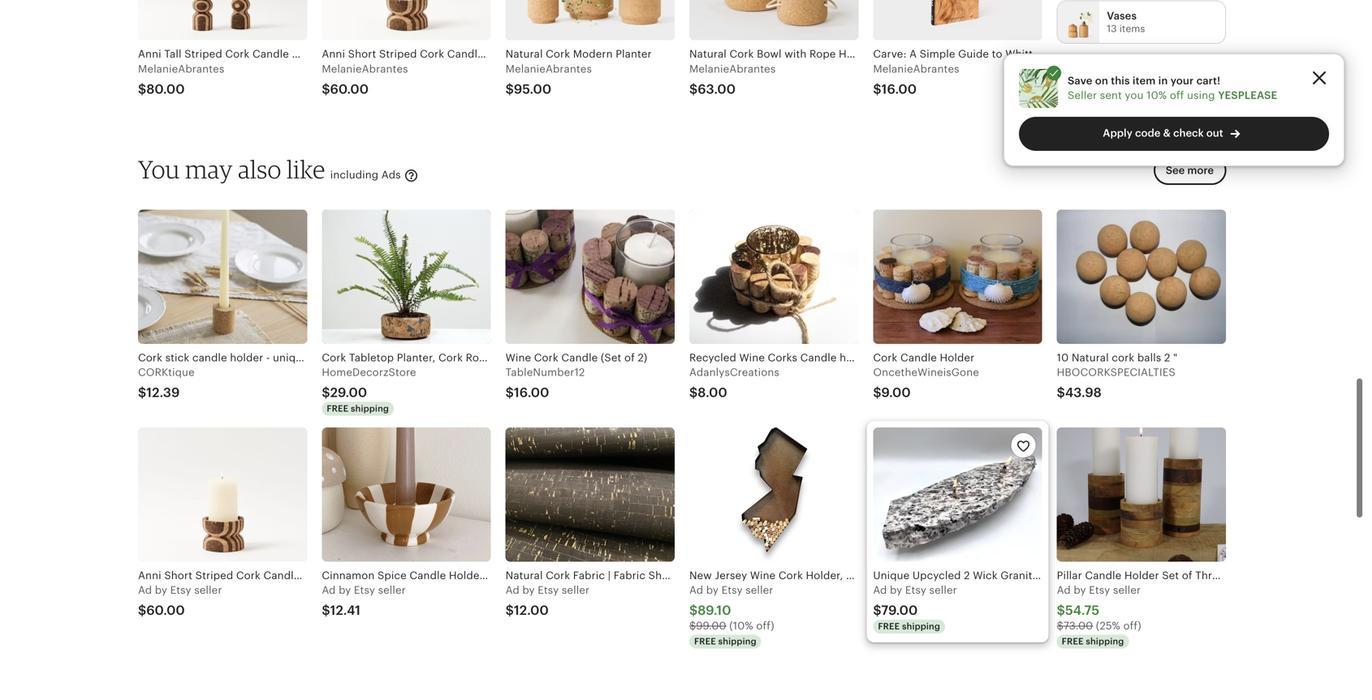 Task type: vqa. For each thing, say whether or not it's contained in the screenshot.
PERSONALIZATION's AN
no



Task type: locate. For each thing, give the bounding box(es) containing it.
off) right (25%
[[1124, 621, 1142, 633]]

seller inside a d b y etsy seller $ 79.00 free shipping
[[930, 585, 957, 597]]

5 seller from the left
[[930, 585, 957, 597]]

free
[[327, 404, 349, 414], [878, 622, 900, 632], [694, 637, 716, 647], [1062, 637, 1084, 647]]

1 off) from the left
[[756, 621, 775, 633]]

6 d from the left
[[1064, 585, 1071, 597]]

natural up 95.00
[[506, 48, 543, 60]]

a inside a d b y etsy seller $ 12.00
[[506, 585, 513, 597]]

items inside all 50+ items
[[1127, 81, 1153, 92]]

4 b from the left
[[706, 585, 713, 597]]

1 vertical spatial 16.00
[[514, 386, 549, 401]]

6 b from the left
[[1074, 585, 1081, 597]]

seller inside new jersey wine cork holder, wine decor a d b y etsy seller $ 89.10 $ 99.00 (10% off) free shipping
[[746, 585, 774, 597]]

80.00
[[146, 82, 185, 97]]

5 a from the left
[[873, 585, 881, 597]]

60.00 inside anni short striped cork candle holder a d b y etsy seller $ 60.00
[[146, 604, 185, 619]]

holder
[[230, 352, 263, 364]]

seller for 12.00
[[562, 585, 590, 597]]

in
[[1159, 75, 1168, 87]]

etsy inside a d b y etsy seller $ 54.75 $ 73.00 (25% off) free shipping
[[1089, 585, 1110, 597]]

items
[[1120, 23, 1145, 34], [1127, 81, 1153, 92]]

cork inside anni short striped cork candle holder a d b y etsy seller $ 60.00
[[236, 570, 261, 582]]

y inside a d b y etsy seller $ 12.00
[[529, 585, 535, 597]]

6 etsy from the left
[[1089, 585, 1110, 597]]

89.10
[[698, 604, 731, 619]]

3 a from the left
[[506, 585, 513, 597]]

anni short striped cork candle holder a d b y etsy seller $ 60.00
[[138, 570, 338, 619]]

holder inside the cork candle holder oncethewineisgone $ 9.00
[[940, 352, 975, 364]]

shipping inside homedecorzstore $ 29.00 free shipping
[[351, 404, 389, 414]]

free down 99.00
[[694, 637, 716, 647]]

b inside anni short striped cork candle holder a d b y etsy seller $ 60.00
[[155, 585, 162, 597]]

2 a from the left
[[322, 585, 329, 597]]

0 horizontal spatial anni short striped cork candle holder image
[[138, 428, 307, 562]]

off) inside new jersey wine cork holder, wine decor a d b y etsy seller $ 89.10 $ 99.00 (10% off) free shipping
[[756, 621, 775, 633]]

(10%
[[730, 621, 754, 633]]

free down "73.00" at bottom
[[1062, 637, 1084, 647]]

new jersey wine cork holder, wine decor image
[[689, 428, 859, 562]]

cork
[[1112, 352, 1135, 364]]

anni for b
[[138, 570, 161, 582]]

with
[[785, 48, 807, 60]]

2 melanieabrantes from the left
[[322, 63, 408, 75]]

6 y from the left
[[1081, 585, 1086, 597]]

apply code & check out
[[1103, 127, 1224, 139]]

candle
[[253, 48, 289, 60], [447, 48, 484, 60], [561, 352, 598, 364], [800, 352, 837, 364], [901, 352, 937, 364], [264, 570, 300, 582]]

anni for 80.00
[[138, 48, 161, 60]]

modern
[[573, 48, 613, 60]]

y
[[161, 585, 167, 597], [345, 585, 351, 597], [529, 585, 535, 597], [713, 585, 719, 597], [897, 585, 903, 597], [1081, 585, 1086, 597]]

cork candle holder image
[[873, 210, 1042, 344]]

sustainable
[[347, 352, 405, 364]]

whittling
[[1006, 48, 1052, 60]]

a inside a d b y etsy seller $ 54.75 $ 73.00 (25% off) free shipping
[[1057, 585, 1064, 597]]

free down 29.00
[[327, 404, 349, 414]]

b inside a d b y etsy seller $ 54.75 $ 73.00 (25% off) free shipping
[[1074, 585, 1081, 597]]

0 vertical spatial 16.00
[[882, 82, 917, 97]]

d inside a d b y etsy seller $ 12.00
[[513, 585, 520, 597]]

cork inside cork stick candle holder - unique stylish sustainable corktique $ 12.39
[[138, 352, 162, 364]]

off) inside a d b y etsy seller $ 54.75 $ 73.00 (25% off) free shipping
[[1124, 621, 1142, 633]]

all 50+ items
[[1107, 68, 1153, 92]]

shipping down (25%
[[1086, 637, 1124, 647]]

73.00
[[1064, 621, 1093, 633]]

$ inside carve: a simple guide to whittling melanieabrantes $ 16.00
[[873, 82, 882, 97]]

cork inside new jersey wine cork holder, wine decor a d b y etsy seller $ 89.10 $ 99.00 (10% off) free shipping
[[779, 570, 803, 582]]

striped for b
[[195, 570, 233, 582]]

seller
[[194, 585, 222, 597], [378, 585, 406, 597], [562, 585, 590, 597], [746, 585, 774, 597], [930, 585, 957, 597], [1113, 585, 1141, 597]]

seller inside a d b y etsy seller $ 12.41
[[378, 585, 406, 597]]

5 b from the left
[[890, 585, 897, 597]]

short inside anni short striped cork candle holder a d b y etsy seller $ 60.00
[[164, 570, 193, 582]]

16.00 for carve: a simple guide to whittling melanieabrantes $ 16.00
[[882, 82, 917, 97]]

b inside a d b y etsy seller $ 12.00
[[523, 585, 529, 597]]

0 horizontal spatial off)
[[756, 621, 775, 633]]

d inside a d b y etsy seller $ 12.41
[[329, 585, 336, 597]]

1 vertical spatial short
[[164, 570, 193, 582]]

wine
[[506, 352, 531, 364], [739, 352, 765, 364], [750, 570, 776, 582], [846, 570, 872, 582]]

54.75
[[1065, 604, 1100, 619]]

$ inside natural cork modern planter melanieabrantes $ 95.00
[[506, 82, 514, 97]]

to
[[992, 48, 1003, 60]]

y for 12.41
[[345, 585, 351, 597]]

tablenumber12
[[506, 367, 585, 379]]

shipping
[[351, 404, 389, 414], [902, 622, 940, 632], [718, 637, 757, 647], [1086, 637, 1124, 647]]

2 d from the left
[[329, 585, 336, 597]]

d inside a d b y etsy seller $ 79.00 free shipping
[[880, 585, 887, 597]]

new
[[689, 570, 712, 582]]

10 natural cork balls 2 " image
[[1057, 210, 1226, 344]]

3 etsy from the left
[[538, 585, 559, 597]]

natural cork fabric | fabric sheet | faux leather sheet | portugal cork | eco friendly cork fabric | black with gold fleck image
[[506, 428, 675, 562]]

b for 79.00
[[890, 585, 897, 597]]

y inside a d b y etsy seller $ 79.00 free shipping
[[897, 585, 903, 597]]

off) right (10%
[[756, 621, 775, 633]]

wine up tablenumber12
[[506, 352, 531, 364]]

d for 79.00
[[880, 585, 887, 597]]

striped inside anni tall striped cork candle holder melanieabrantes $ 80.00
[[184, 48, 222, 60]]

3 seller from the left
[[562, 585, 590, 597]]

4 a from the left
[[689, 585, 697, 597]]

0 vertical spatial short
[[348, 48, 376, 60]]

items inside vases 13 items
[[1120, 23, 1145, 34]]

melanieabrantes inside anni tall striped cork candle holder melanieabrantes $ 80.00
[[138, 63, 224, 75]]

stylish
[[311, 352, 344, 364]]

16.00 inside carve: a simple guide to whittling melanieabrantes $ 16.00
[[882, 82, 917, 97]]

d for 54.75
[[1064, 585, 1071, 597]]

seller inside a d b y etsy seller $ 12.00
[[562, 585, 590, 597]]

0 horizontal spatial natural
[[506, 48, 543, 60]]

3 melanieabrantes from the left
[[506, 63, 592, 75]]

candle inside recycled wine corks candle holders adanlyscreations $ 8.00
[[800, 352, 837, 364]]

etsy inside a d b y etsy seller $ 12.41
[[354, 585, 375, 597]]

free inside a d b y etsy seller $ 79.00 free shipping
[[878, 622, 900, 632]]

10 natural cork balls 2 " hbocorkspecialties $ 43.98
[[1057, 352, 1178, 401]]

cork
[[225, 48, 250, 60], [420, 48, 444, 60], [546, 48, 570, 60], [730, 48, 754, 60], [138, 352, 162, 364], [534, 352, 559, 364], [873, 352, 898, 364], [236, 570, 261, 582], [779, 570, 803, 582]]

d inside a d b y etsy seller $ 54.75 $ 73.00 (25% off) free shipping
[[1064, 585, 1071, 597]]

1 horizontal spatial 16.00
[[882, 82, 917, 97]]

anni tall striped cork candle holder melanieabrantes $ 80.00
[[138, 48, 327, 97]]

natural cork modern planter image
[[506, 0, 675, 40]]

b for 54.75
[[1074, 585, 1081, 597]]

2 b from the left
[[339, 585, 346, 597]]

wine left decor
[[846, 570, 872, 582]]

$ inside a d b y etsy seller $ 79.00 free shipping
[[873, 604, 881, 619]]

1 vertical spatial anni short striped cork candle holder image
[[138, 428, 307, 562]]

holder for 60.00
[[487, 48, 521, 60]]

0 horizontal spatial 60.00
[[146, 604, 185, 619]]

b inside a d b y etsy seller $ 79.00 free shipping
[[890, 585, 897, 597]]

on
[[1095, 75, 1109, 87]]

melanieabrantes inside natural cork bowl with rope handles melanieabrantes $ 63.00
[[689, 63, 776, 75]]

4 etsy from the left
[[722, 585, 743, 597]]

3 d from the left
[[513, 585, 520, 597]]

16.00
[[882, 82, 917, 97], [514, 386, 549, 401]]

wine up adanlyscreations
[[739, 352, 765, 364]]

recycled wine corks candle holders image
[[689, 210, 859, 344]]

holder,
[[806, 570, 843, 582]]

3 y from the left
[[529, 585, 535, 597]]

1 melanieabrantes from the left
[[138, 63, 224, 75]]

short
[[348, 48, 376, 60], [164, 570, 193, 582]]

candle inside anni short striped cork candle holder a d b y etsy seller $ 60.00
[[264, 570, 300, 582]]

b for 12.00
[[523, 585, 529, 597]]

holder inside anni short striped cork candle holder a d b y etsy seller $ 60.00
[[303, 570, 338, 582]]

rope
[[810, 48, 836, 60]]

4 d from the left
[[697, 585, 703, 597]]

melanieabrantes inside carve: a simple guide to whittling melanieabrantes $ 16.00
[[873, 63, 960, 75]]

shipping down 79.00
[[902, 622, 940, 632]]

4 seller from the left
[[746, 585, 774, 597]]

d
[[145, 585, 152, 597], [329, 585, 336, 597], [513, 585, 520, 597], [697, 585, 703, 597], [880, 585, 887, 597], [1064, 585, 1071, 597]]

1 y from the left
[[161, 585, 167, 597]]

including
[[330, 169, 379, 181]]

etsy
[[170, 585, 191, 597], [354, 585, 375, 597], [538, 585, 559, 597], [722, 585, 743, 597], [905, 585, 927, 597], [1089, 585, 1110, 597]]

79.00
[[881, 604, 918, 619]]

anni short striped cork candle holder image
[[322, 0, 491, 40], [138, 428, 307, 562]]

natural
[[506, 48, 543, 60], [689, 48, 727, 60], [1072, 352, 1109, 364]]

seller for 54.75
[[1113, 585, 1141, 597]]

melanieabrantes inside natural cork modern planter melanieabrantes $ 95.00
[[506, 63, 592, 75]]

16.00 inside wine cork candle (set of 2) tablenumber12 $ 16.00
[[514, 386, 549, 401]]

&
[[1163, 127, 1171, 139]]

shipping down (10%
[[718, 637, 757, 647]]

$ inside anni short striped cork candle holder melanieabrantes $ 60.00
[[322, 82, 330, 97]]

striped for 80.00
[[184, 48, 222, 60]]

anni inside anni tall striped cork candle holder melanieabrantes $ 80.00
[[138, 48, 161, 60]]

0 vertical spatial items
[[1120, 23, 1145, 34]]

1 d from the left
[[145, 585, 152, 597]]

melanieabrantes for 60.00
[[322, 63, 408, 75]]

10%
[[1147, 89, 1167, 102]]

adanlyscreations
[[689, 367, 780, 379]]

a d b y etsy seller $ 54.75 $ 73.00 (25% off) free shipping
[[1057, 585, 1142, 647]]

6 a from the left
[[1057, 585, 1064, 597]]

5 etsy from the left
[[905, 585, 927, 597]]

melanieabrantes inside anni short striped cork candle holder melanieabrantes $ 60.00
[[322, 63, 408, 75]]

8.00
[[698, 386, 728, 401]]

1 seller from the left
[[194, 585, 222, 597]]

anni short striped cork candle holder image for 60.00
[[322, 0, 491, 40]]

anni inside anni short striped cork candle holder melanieabrantes $ 60.00
[[322, 48, 345, 60]]

a d b y etsy seller $ 12.00
[[506, 585, 590, 619]]

12.39
[[146, 386, 180, 401]]

0 vertical spatial anni short striped cork candle holder image
[[322, 0, 491, 40]]

4 melanieabrantes from the left
[[689, 63, 776, 75]]

1 horizontal spatial 60.00
[[330, 82, 369, 97]]

1 horizontal spatial off)
[[1124, 621, 1142, 633]]

shipping down 29.00
[[351, 404, 389, 414]]

more
[[1188, 165, 1214, 177]]

5 melanieabrantes from the left
[[873, 63, 960, 75]]

1 horizontal spatial anni short striped cork candle holder image
[[322, 0, 491, 40]]

$ inside the cork candle holder oncethewineisgone $ 9.00
[[873, 386, 882, 401]]

striped inside anni short striped cork candle holder melanieabrantes $ 60.00
[[379, 48, 417, 60]]

a inside a d b y etsy seller $ 12.41
[[322, 585, 329, 597]]

melanieabrantes for 16.00
[[873, 63, 960, 75]]

1 vertical spatial items
[[1127, 81, 1153, 92]]

1 horizontal spatial short
[[348, 48, 376, 60]]

free down 79.00
[[878, 622, 900, 632]]

1 a from the left
[[138, 585, 145, 597]]

$ inside recycled wine corks candle holders adanlyscreations $ 8.00
[[689, 386, 698, 401]]

natural right 10
[[1072, 352, 1109, 364]]

-
[[266, 352, 270, 364]]

1 horizontal spatial natural
[[689, 48, 727, 60]]

2 seller from the left
[[378, 585, 406, 597]]

d for 12.41
[[329, 585, 336, 597]]

wine cork candle (set of 2) image
[[506, 210, 675, 344]]

$ inside anni short striped cork candle holder a d b y etsy seller $ 60.00
[[138, 604, 146, 619]]

4 y from the left
[[713, 585, 719, 597]]

2 y from the left
[[345, 585, 351, 597]]

2 off) from the left
[[1124, 621, 1142, 633]]

candle inside wine cork candle (set of 2) tablenumber12 $ 16.00
[[561, 352, 598, 364]]

y for 54.75
[[1081, 585, 1086, 597]]

cork inside anni short striped cork candle holder melanieabrantes $ 60.00
[[420, 48, 444, 60]]

5 y from the left
[[897, 585, 903, 597]]

short for 60.00
[[348, 48, 376, 60]]

1 etsy from the left
[[170, 585, 191, 597]]

y for 79.00
[[897, 585, 903, 597]]

hbocorkspecialties
[[1057, 367, 1176, 379]]

0 horizontal spatial short
[[164, 570, 193, 582]]

striped for 60.00
[[379, 48, 417, 60]]

wine inside recycled wine corks candle holders adanlyscreations $ 8.00
[[739, 352, 765, 364]]

shipping inside a d b y etsy seller $ 79.00 free shipping
[[902, 622, 940, 632]]

of
[[624, 352, 635, 364]]

12.00
[[514, 604, 549, 619]]

melanieabrantes for 80.00
[[138, 63, 224, 75]]

short inside anni short striped cork candle holder melanieabrantes $ 60.00
[[348, 48, 376, 60]]

$ inside cork stick candle holder - unique stylish sustainable corktique $ 12.39
[[138, 386, 146, 401]]

unique
[[273, 352, 308, 364]]

2 etsy from the left
[[354, 585, 375, 597]]

unique upcycled 2 wick granite oil candle – eco-friendly home decor image
[[873, 428, 1042, 562]]

1 vertical spatial 60.00
[[146, 604, 185, 619]]

0 vertical spatial 60.00
[[330, 82, 369, 97]]

natural up the 63.00
[[689, 48, 727, 60]]

natural inside 10 natural cork balls 2 " hbocorkspecialties $ 43.98
[[1072, 352, 1109, 364]]

a
[[910, 48, 917, 60]]

vases 13 items
[[1107, 10, 1145, 34]]

you may also like including ads
[[138, 154, 404, 184]]

a for 12.41
[[322, 585, 329, 597]]

16.00 down the carve:
[[882, 82, 917, 97]]

natural cork modern planter melanieabrantes $ 95.00
[[506, 48, 652, 97]]

2 horizontal spatial natural
[[1072, 352, 1109, 364]]

corktique
[[138, 367, 195, 379]]

a for 79.00
[[873, 585, 881, 597]]

6 seller from the left
[[1113, 585, 1141, 597]]

natural inside natural cork bowl with rope handles melanieabrantes $ 63.00
[[689, 48, 727, 60]]

16.00 down tablenumber12
[[514, 386, 549, 401]]

2
[[1165, 352, 1171, 364]]

50+
[[1107, 81, 1125, 92]]

shipping inside new jersey wine cork holder, wine decor a d b y etsy seller $ 89.10 $ 99.00 (10% off) free shipping
[[718, 637, 757, 647]]

y inside a d b y etsy seller $ 54.75 $ 73.00 (25% off) free shipping
[[1081, 585, 1086, 597]]

60.00
[[330, 82, 369, 97], [146, 604, 185, 619]]

natural inside natural cork modern planter melanieabrantes $ 95.00
[[506, 48, 543, 60]]

ads
[[382, 169, 401, 181]]

3 b from the left
[[523, 585, 529, 597]]

y inside a d b y etsy seller $ 12.41
[[345, 585, 351, 597]]

etsy inside a d b y etsy seller $ 79.00 free shipping
[[905, 585, 927, 597]]

0 horizontal spatial 16.00
[[514, 386, 549, 401]]

etsy inside a d b y etsy seller $ 12.00
[[538, 585, 559, 597]]

homedecorzstore
[[322, 367, 416, 379]]

a inside anni short striped cork candle holder a d b y etsy seller $ 60.00
[[138, 585, 145, 597]]

cork inside natural cork bowl with rope handles melanieabrantes $ 63.00
[[730, 48, 754, 60]]

seller inside a d b y etsy seller $ 54.75 $ 73.00 (25% off) free shipping
[[1113, 585, 1141, 597]]

1 b from the left
[[155, 585, 162, 597]]

off)
[[756, 621, 775, 633], [1124, 621, 1142, 633]]

anni inside anni short striped cork candle holder a d b y etsy seller $ 60.00
[[138, 570, 161, 582]]

etsy for 54.75
[[1089, 585, 1110, 597]]

striped inside anni short striped cork candle holder a d b y etsy seller $ 60.00
[[195, 570, 233, 582]]

5 d from the left
[[880, 585, 887, 597]]

cork inside anni tall striped cork candle holder melanieabrantes $ 80.00
[[225, 48, 250, 60]]

$ inside wine cork candle (set of 2) tablenumber12 $ 16.00
[[506, 386, 514, 401]]

holder inside anni tall striped cork candle holder melanieabrantes $ 80.00
[[292, 48, 327, 60]]

bowl
[[757, 48, 782, 60]]

a inside a d b y etsy seller $ 79.00 free shipping
[[873, 585, 881, 597]]

$
[[138, 82, 146, 97], [322, 82, 330, 97], [506, 82, 514, 97], [689, 82, 698, 97], [873, 82, 882, 97], [138, 386, 146, 401], [322, 386, 330, 401], [506, 386, 514, 401], [689, 386, 698, 401], [873, 386, 882, 401], [1057, 386, 1065, 401], [138, 604, 146, 619], [322, 604, 330, 619], [506, 604, 514, 619], [689, 604, 698, 619], [873, 604, 881, 619], [1057, 604, 1065, 619], [689, 621, 696, 633], [1057, 621, 1064, 633]]



Task type: describe. For each thing, give the bounding box(es) containing it.
99.00
[[696, 621, 727, 633]]

16.00 for wine cork candle (set of 2) tablenumber12 $ 16.00
[[514, 386, 549, 401]]

2)
[[638, 352, 648, 364]]

also
[[238, 154, 281, 184]]

candle
[[192, 352, 227, 364]]

d for 12.00
[[513, 585, 520, 597]]

you
[[138, 154, 180, 184]]

wine right jersey
[[750, 570, 776, 582]]

carve: a simple guide to whittling image
[[873, 0, 1042, 40]]

stick
[[165, 352, 189, 364]]

$ inside homedecorzstore $ 29.00 free shipping
[[322, 386, 330, 401]]

etsy inside anni short striped cork candle holder a d b y etsy seller $ 60.00
[[170, 585, 191, 597]]

cork tabletop planter, cork round planter, cork plant decor, indoor cork planter, best plant gift image
[[322, 210, 491, 344]]

items for all
[[1127, 81, 1153, 92]]

code
[[1135, 127, 1161, 139]]

$ inside 10 natural cork balls 2 " hbocorkspecialties $ 43.98
[[1057, 386, 1065, 401]]

(set
[[601, 352, 622, 364]]

save
[[1068, 75, 1093, 87]]

see more
[[1166, 165, 1214, 177]]

a d b y etsy seller $ 79.00 free shipping
[[873, 585, 957, 632]]

a for 12.00
[[506, 585, 513, 597]]

cinnamon spice candle holder, brown white stripe candle holder, aesthetic candle holder, hand painted candle holder, striped candle holder image
[[322, 428, 491, 562]]

9.00
[[882, 386, 911, 401]]

holder for 80.00
[[292, 48, 327, 60]]

tall
[[164, 48, 182, 60]]

new jersey wine cork holder, wine decor a d b y etsy seller $ 89.10 $ 99.00 (10% off) free shipping
[[689, 570, 906, 647]]

may
[[185, 154, 233, 184]]

vases
[[1107, 10, 1137, 22]]

seller
[[1068, 89, 1097, 102]]

cork candle holder oncethewineisgone $ 9.00
[[873, 352, 979, 401]]

wine cork candle (set of 2) tablenumber12 $ 16.00
[[506, 352, 648, 401]]

natural cork bowl with rope handles image
[[689, 0, 859, 40]]

$ inside anni tall striped cork candle holder melanieabrantes $ 80.00
[[138, 82, 146, 97]]

anni tall striped cork candle holder image
[[138, 0, 307, 40]]

your
[[1171, 75, 1194, 87]]

candle inside anni short striped cork candle holder melanieabrantes $ 60.00
[[447, 48, 484, 60]]

cork inside the cork candle holder oncethewineisgone $ 9.00
[[873, 352, 898, 364]]

apply
[[1103, 127, 1133, 139]]

b for 12.41
[[339, 585, 346, 597]]

see
[[1166, 165, 1185, 177]]

off
[[1170, 89, 1184, 102]]

items for vases
[[1120, 23, 1145, 34]]

handles
[[839, 48, 881, 60]]

a inside new jersey wine cork holder, wine decor a d b y etsy seller $ 89.10 $ 99.00 (10% off) free shipping
[[689, 585, 697, 597]]

10
[[1057, 352, 1069, 364]]

etsy for 79.00
[[905, 585, 927, 597]]

free inside new jersey wine cork holder, wine decor a d b y etsy seller $ 89.10 $ 99.00 (10% off) free shipping
[[694, 637, 716, 647]]

yesplease
[[1218, 89, 1278, 102]]

out
[[1207, 127, 1224, 139]]

simple
[[920, 48, 956, 60]]

natural cork bowl with rope handles melanieabrantes $ 63.00
[[689, 48, 881, 97]]

etsy for 12.41
[[354, 585, 375, 597]]

63.00
[[698, 82, 736, 97]]

$ inside a d b y etsy seller $ 12.41
[[322, 604, 330, 619]]

$ inside natural cork bowl with rope handles melanieabrantes $ 63.00
[[689, 82, 698, 97]]

cart!
[[1197, 75, 1221, 87]]

decor
[[875, 570, 906, 582]]

d inside anni short striped cork candle holder a d b y etsy seller $ 60.00
[[145, 585, 152, 597]]

jersey
[[715, 570, 747, 582]]

planter
[[616, 48, 652, 60]]

you
[[1125, 89, 1144, 102]]

seller inside anni short striped cork candle holder a d b y etsy seller $ 60.00
[[194, 585, 222, 597]]

95.00
[[514, 82, 552, 97]]

b inside new jersey wine cork holder, wine decor a d b y etsy seller $ 89.10 $ 99.00 (10% off) free shipping
[[706, 585, 713, 597]]

"
[[1173, 352, 1178, 364]]

y for 12.00
[[529, 585, 535, 597]]

sent
[[1100, 89, 1122, 102]]

60.00 inside anni short striped cork candle holder melanieabrantes $ 60.00
[[330, 82, 369, 97]]

holders
[[840, 352, 878, 364]]

guide
[[958, 48, 989, 60]]

melanieabrantes for 63.00
[[689, 63, 776, 75]]

this
[[1111, 75, 1130, 87]]

cork stick candle holder - unique stylish sustainable corktique $ 12.39
[[138, 352, 405, 401]]

free inside homedecorzstore $ 29.00 free shipping
[[327, 404, 349, 414]]

see more button
[[1154, 156, 1226, 186]]

seller for 12.41
[[378, 585, 406, 597]]

y inside anni short striped cork candle holder a d b y etsy seller $ 60.00
[[161, 585, 167, 597]]

a d b y etsy seller $ 12.41
[[322, 585, 406, 619]]

a for 54.75
[[1057, 585, 1064, 597]]

43.98
[[1065, 386, 1102, 401]]

natural for 95.00
[[506, 48, 543, 60]]

see more link
[[1149, 156, 1226, 195]]

wine inside wine cork candle (set of 2) tablenumber12 $ 16.00
[[506, 352, 531, 364]]

cork inside natural cork modern planter melanieabrantes $ 95.00
[[546, 48, 570, 60]]

recycled
[[689, 352, 737, 364]]

etsy inside new jersey wine cork holder, wine decor a d b y etsy seller $ 89.10 $ 99.00 (10% off) free shipping
[[722, 585, 743, 597]]

see more listings in the vases section image
[[1058, 1, 1100, 43]]

shipping inside a d b y etsy seller $ 54.75 $ 73.00 (25% off) free shipping
[[1086, 637, 1124, 647]]

$ inside a d b y etsy seller $ 12.00
[[506, 604, 514, 619]]

corks
[[768, 352, 798, 364]]

item
[[1133, 75, 1156, 87]]

d inside new jersey wine cork holder, wine decor a d b y etsy seller $ 89.10 $ 99.00 (10% off) free shipping
[[697, 585, 703, 597]]

like
[[287, 154, 325, 184]]

12.41
[[330, 604, 361, 619]]

using
[[1187, 89, 1215, 102]]

anni for 60.00
[[322, 48, 345, 60]]

etsy for 12.00
[[538, 585, 559, 597]]

carve: a simple guide to whittling melanieabrantes $ 16.00
[[873, 48, 1052, 97]]

carve:
[[873, 48, 907, 60]]

29.00
[[330, 386, 367, 401]]

(25%
[[1096, 621, 1121, 633]]

cork stick candle holder - unique stylish sustainable image
[[138, 210, 307, 344]]

candle inside anni tall striped cork candle holder melanieabrantes $ 80.00
[[253, 48, 289, 60]]

y inside new jersey wine cork holder, wine decor a d b y etsy seller $ 89.10 $ 99.00 (10% off) free shipping
[[713, 585, 719, 597]]

natural for melanieabrantes
[[689, 48, 727, 60]]

recycled wine corks candle holders adanlyscreations $ 8.00
[[689, 352, 878, 401]]

candle inside the cork candle holder oncethewineisgone $ 9.00
[[901, 352, 937, 364]]

homedecorzstore $ 29.00 free shipping
[[322, 367, 416, 414]]

save on this item in your cart! seller sent you 10% off using yesplease
[[1068, 75, 1278, 102]]

short for b
[[164, 570, 193, 582]]

balls
[[1138, 352, 1162, 364]]

anni short striped cork candle holder melanieabrantes $ 60.00
[[322, 48, 521, 97]]

seller for 79.00
[[930, 585, 957, 597]]

apply code & check out link
[[1019, 117, 1329, 151]]

pillar candle holder set of three – 4" cylinder solid turned hardwood – modern rustic boho farmhouse, centerpiece mantel, wax led fall decor image
[[1057, 428, 1226, 562]]

free inside a d b y etsy seller $ 54.75 $ 73.00 (25% off) free shipping
[[1062, 637, 1084, 647]]

holder for b
[[303, 570, 338, 582]]

cork inside wine cork candle (set of 2) tablenumber12 $ 16.00
[[534, 352, 559, 364]]

all
[[1107, 68, 1121, 80]]

oncethewineisgone
[[873, 367, 979, 379]]

check
[[1174, 127, 1204, 139]]

see more listings in the all section image
[[1058, 59, 1100, 101]]

anni short striped cork candle holder image for b
[[138, 428, 307, 562]]



